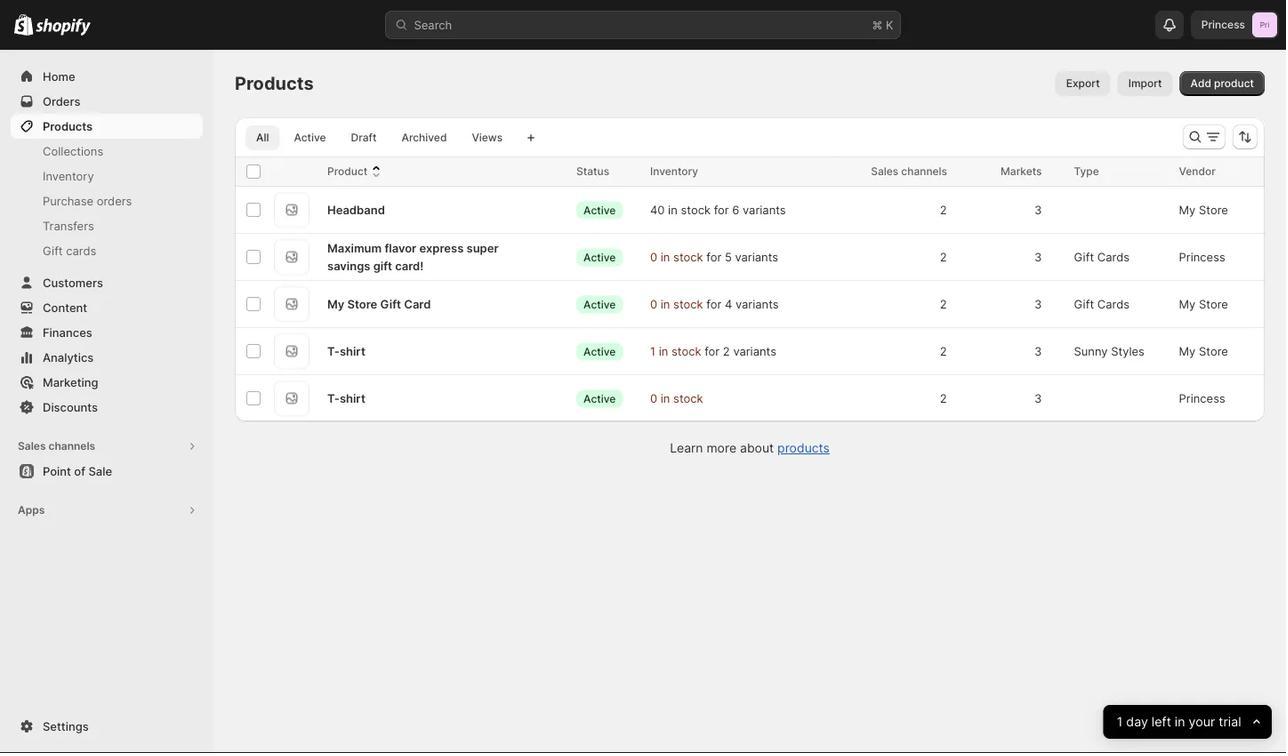 Task type: describe. For each thing, give the bounding box(es) containing it.
collections
[[43, 144, 103, 158]]

0 in stock for 4 variants
[[650, 297, 779, 311]]

all button
[[246, 125, 280, 150]]

stock for 2
[[672, 344, 701, 358]]

sales channels inside button
[[18, 440, 95, 453]]

6
[[732, 203, 740, 217]]

transfers
[[43, 219, 94, 233]]

variants for 0 in stock for 5 variants
[[735, 250, 778, 264]]

in for 0 in stock for 5 variants
[[661, 250, 670, 264]]

in for 40 in stock for 6 variants
[[668, 203, 678, 217]]

type button
[[1074, 163, 1117, 181]]

active link
[[283, 125, 337, 150]]

0 in stock
[[650, 391, 703, 405]]

for for 4
[[707, 297, 722, 311]]

search
[[414, 18, 452, 32]]

add product link
[[1180, 71, 1265, 96]]

import button
[[1118, 71, 1173, 96]]

trial
[[1219, 715, 1242, 730]]

inventory inside button
[[650, 165, 698, 178]]

super
[[467, 241, 499, 255]]

gift down type
[[1074, 250, 1094, 264]]

discounts link
[[11, 395, 203, 420]]

sales inside button
[[18, 440, 46, 453]]

learn
[[670, 441, 703, 456]]

shirt for princess
[[340, 391, 365, 405]]

active inside active link
[[294, 131, 326, 144]]

sale
[[88, 464, 112, 478]]

add
[[1191, 77, 1211, 90]]

content link
[[11, 295, 203, 320]]

cards
[[66, 244, 96, 258]]

stock up learn
[[673, 391, 703, 405]]

collections link
[[11, 139, 203, 164]]

sunny
[[1074, 344, 1108, 358]]

in inside dropdown button
[[1175, 715, 1186, 730]]

product
[[1214, 77, 1254, 90]]

finances link
[[11, 320, 203, 345]]

orders
[[97, 194, 132, 208]]

archived
[[402, 131, 447, 144]]

point of sale button
[[0, 459, 213, 484]]

4
[[725, 297, 732, 311]]

stock for 6
[[681, 203, 711, 217]]

orders
[[43, 94, 80, 108]]

store for 0 in stock for 4 variants
[[1199, 297, 1228, 311]]

t-shirt link for princess
[[327, 390, 365, 407]]

customers
[[43, 276, 103, 290]]

active for 40 in stock for 6 variants
[[584, 203, 616, 216]]

discounts
[[43, 400, 98, 414]]

headband
[[327, 203, 385, 217]]

product button
[[327, 163, 385, 181]]

point of sale
[[43, 464, 112, 478]]

2 button for 1 in stock for 2 variants
[[931, 334, 969, 369]]

type
[[1074, 165, 1099, 178]]

inventory link
[[11, 164, 203, 189]]

card!
[[395, 259, 424, 273]]

home link
[[11, 64, 203, 89]]

status
[[576, 165, 609, 178]]

princess for t-shirt
[[1179, 391, 1226, 405]]

3 button for 1 in stock for 2 variants
[[1026, 334, 1063, 369]]

1 for 1 day left in your trial
[[1117, 715, 1123, 730]]

active for 0 in stock for 4 variants
[[584, 298, 616, 311]]

views
[[472, 131, 503, 144]]

product
[[327, 165, 368, 178]]

stock for 4
[[673, 297, 703, 311]]

all
[[256, 131, 269, 144]]

0 for 0 in stock for 4 variants
[[650, 297, 657, 311]]

express
[[419, 241, 464, 255]]

my store gift card link
[[327, 295, 431, 313]]

purchase orders
[[43, 194, 132, 208]]

gift cards link
[[11, 238, 203, 263]]

my for 0 in stock for 4 variants
[[1179, 297, 1196, 311]]

export button
[[1056, 71, 1111, 96]]

gift inside "link"
[[380, 297, 401, 311]]

maximum
[[327, 241, 382, 255]]

archived link
[[391, 125, 458, 150]]

of
[[74, 464, 85, 478]]

add product
[[1191, 77, 1254, 90]]

1 horizontal spatial shopify image
[[36, 18, 91, 36]]

40 in stock for 6 variants
[[650, 203, 786, 217]]

1 for 1 in stock for 2 variants
[[650, 344, 656, 358]]

3 button for 40 in stock for 6 variants
[[1026, 192, 1063, 228]]

in for 0 in stock for 4 variants
[[661, 297, 670, 311]]

0 vertical spatial channels
[[901, 165, 947, 178]]

1 day left in your trial button
[[1104, 705, 1272, 739]]

left
[[1152, 715, 1172, 730]]

for for 6
[[714, 203, 729, 217]]

⌘ k
[[872, 18, 894, 32]]

draft
[[351, 131, 377, 144]]

products link
[[778, 441, 830, 456]]

5 2 button from the top
[[931, 381, 969, 416]]

in for 1 in stock for 2 variants
[[659, 344, 668, 358]]

5
[[725, 250, 732, 264]]

point of sale link
[[11, 459, 203, 484]]

about
[[740, 441, 774, 456]]

settings
[[43, 720, 89, 733]]

markets
[[1001, 165, 1042, 178]]

0 horizontal spatial inventory
[[43, 169, 94, 183]]

t-shirt link for my store
[[327, 342, 365, 360]]

t- for princess
[[327, 391, 340, 405]]

vendor button
[[1179, 163, 1234, 181]]



Task type: locate. For each thing, give the bounding box(es) containing it.
marketing link
[[11, 370, 203, 395]]

0 down the 1 in stock for 2 variants
[[650, 391, 657, 405]]

cards
[[1097, 250, 1130, 264], [1097, 297, 1130, 311]]

my store
[[1179, 203, 1228, 217], [1179, 297, 1228, 311], [1179, 344, 1228, 358]]

3 for headband
[[1035, 203, 1042, 217]]

settings link
[[11, 714, 203, 739]]

in left 4 at the top of page
[[661, 297, 670, 311]]

my inside "link"
[[327, 297, 344, 311]]

customers link
[[11, 270, 203, 295]]

sales channels button
[[11, 434, 203, 459]]

cards up sunny styles
[[1097, 297, 1130, 311]]

gift cards
[[43, 244, 96, 258]]

0 vertical spatial cards
[[1097, 250, 1130, 264]]

for down 0 in stock for 4 variants
[[705, 344, 720, 358]]

t-shirt link
[[327, 342, 365, 360], [327, 390, 365, 407]]

3 for maximum flavor express super savings gift card!
[[1035, 250, 1042, 264]]

2 vertical spatial 0
[[650, 391, 657, 405]]

learn more about products
[[670, 441, 830, 456]]

40
[[650, 203, 665, 217]]

1 vertical spatial my store
[[1179, 297, 1228, 311]]

0 vertical spatial sales
[[871, 165, 899, 178]]

0 vertical spatial t-shirt
[[327, 344, 365, 358]]

apps
[[18, 504, 45, 517]]

inventory up 40
[[650, 165, 698, 178]]

1 0 from the top
[[650, 250, 657, 264]]

1 horizontal spatial products
[[235, 72, 314, 94]]

card
[[404, 297, 431, 311]]

active
[[294, 131, 326, 144], [584, 203, 616, 216], [584, 251, 616, 264], [584, 298, 616, 311], [584, 345, 616, 358], [584, 392, 616, 405]]

products
[[235, 72, 314, 94], [43, 119, 93, 133]]

export
[[1066, 77, 1100, 90]]

my store gift card
[[327, 297, 431, 311]]

for left 4 at the top of page
[[707, 297, 722, 311]]

tab list containing all
[[242, 125, 517, 150]]

4 3 button from the top
[[1026, 334, 1063, 369]]

variants right 4 at the top of page
[[736, 297, 779, 311]]

1 vertical spatial channels
[[48, 440, 95, 453]]

princess for maximum flavor express super savings gift card!
[[1179, 250, 1226, 264]]

store inside "link"
[[347, 297, 377, 311]]

2 button for 0 in stock for 4 variants
[[931, 286, 969, 322]]

3 button
[[1026, 192, 1063, 228], [1026, 239, 1063, 275], [1026, 286, 1063, 322], [1026, 334, 1063, 369], [1026, 381, 1063, 416]]

in right 40
[[668, 203, 678, 217]]

1 vertical spatial t-
[[327, 391, 340, 405]]

in up 0 in stock at the bottom
[[659, 344, 668, 358]]

in down 40
[[661, 250, 670, 264]]

1 3 from the top
[[1035, 203, 1042, 217]]

in up learn
[[661, 391, 670, 405]]

1 vertical spatial sales channels
[[18, 440, 95, 453]]

products up the all
[[235, 72, 314, 94]]

0
[[650, 250, 657, 264], [650, 297, 657, 311], [650, 391, 657, 405]]

day
[[1127, 715, 1148, 730]]

apps button
[[11, 498, 203, 523]]

1 up 0 in stock at the bottom
[[650, 344, 656, 358]]

stock up 0 in stock at the bottom
[[672, 344, 701, 358]]

0 left 4 at the top of page
[[650, 297, 657, 311]]

1 vertical spatial shirt
[[340, 391, 365, 405]]

stock left 4 at the top of page
[[673, 297, 703, 311]]

sales channels
[[871, 165, 947, 178], [18, 440, 95, 453]]

2 button
[[931, 192, 969, 228], [931, 239, 969, 275], [931, 286, 969, 322], [931, 334, 969, 369], [931, 381, 969, 416]]

1 my store from the top
[[1179, 203, 1228, 217]]

purchase
[[43, 194, 93, 208]]

1 horizontal spatial channels
[[901, 165, 947, 178]]

transfers link
[[11, 213, 203, 238]]

variants for 40 in stock for 6 variants
[[743, 203, 786, 217]]

styles
[[1111, 344, 1145, 358]]

gift cards up sunny styles
[[1074, 297, 1130, 311]]

channels
[[901, 165, 947, 178], [48, 440, 95, 453]]

inventory button
[[650, 163, 716, 181]]

1 vertical spatial t-shirt link
[[327, 390, 365, 407]]

0 for 0 in stock
[[650, 391, 657, 405]]

home
[[43, 69, 75, 83]]

gift
[[373, 259, 392, 273]]

1 left day
[[1117, 715, 1123, 730]]

5 3 from the top
[[1035, 391, 1042, 405]]

t-shirt for princess
[[327, 391, 365, 405]]

0 down 40
[[650, 250, 657, 264]]

1 horizontal spatial 1
[[1117, 715, 1123, 730]]

variants for 1 in stock for 2 variants
[[733, 344, 777, 358]]

2 gift cards from the top
[[1074, 297, 1130, 311]]

1 vertical spatial products
[[43, 119, 93, 133]]

1 t-shirt link from the top
[[327, 342, 365, 360]]

in right left
[[1175, 715, 1186, 730]]

maximum flavor express super savings gift card!
[[327, 241, 499, 273]]

gift left card
[[380, 297, 401, 311]]

variants down 0 in stock for 4 variants
[[733, 344, 777, 358]]

finances
[[43, 326, 92, 339]]

0 horizontal spatial sales
[[18, 440, 46, 453]]

gift cards down type button
[[1074, 250, 1130, 264]]

for for 2
[[705, 344, 720, 358]]

1 vertical spatial t-shirt
[[327, 391, 365, 405]]

1 inside dropdown button
[[1117, 715, 1123, 730]]

my store for gift cards
[[1179, 297, 1228, 311]]

stock
[[681, 203, 711, 217], [673, 250, 703, 264], [673, 297, 703, 311], [672, 344, 701, 358], [673, 391, 703, 405]]

1 vertical spatial 0
[[650, 297, 657, 311]]

2 vertical spatial my store
[[1179, 344, 1228, 358]]

1 cards from the top
[[1097, 250, 1130, 264]]

4 3 from the top
[[1035, 344, 1042, 358]]

3 3 from the top
[[1035, 297, 1042, 311]]

1
[[650, 344, 656, 358], [1117, 715, 1123, 730]]

gift cards for my store
[[1074, 297, 1130, 311]]

cards for princess
[[1097, 250, 1130, 264]]

my for 40 in stock for 6 variants
[[1179, 203, 1196, 217]]

3 2 button from the top
[[931, 286, 969, 322]]

inventory up purchase
[[43, 169, 94, 183]]

3 my store from the top
[[1179, 344, 1228, 358]]

more
[[707, 441, 737, 456]]

0 horizontal spatial 1
[[650, 344, 656, 358]]

products link
[[11, 114, 203, 139]]

1 gift cards from the top
[[1074, 250, 1130, 264]]

2 button for 0 in stock for 5 variants
[[931, 239, 969, 275]]

0 vertical spatial 1
[[650, 344, 656, 358]]

2 shirt from the top
[[340, 391, 365, 405]]

2 0 from the top
[[650, 297, 657, 311]]

channels inside button
[[48, 440, 95, 453]]

for
[[714, 203, 729, 217], [707, 250, 722, 264], [707, 297, 722, 311], [705, 344, 720, 358]]

2 3 button from the top
[[1026, 239, 1063, 275]]

1 vertical spatial gift cards
[[1074, 297, 1130, 311]]

t-shirt for my store
[[327, 344, 365, 358]]

sunny styles
[[1074, 344, 1145, 358]]

cards down type button
[[1097, 250, 1130, 264]]

for left 6
[[714, 203, 729, 217]]

my for 1 in stock for 2 variants
[[1179, 344, 1196, 358]]

marketing
[[43, 375, 98, 389]]

active for 0 in stock for 5 variants
[[584, 251, 616, 264]]

3 0 from the top
[[650, 391, 657, 405]]

3 3 button from the top
[[1026, 286, 1063, 322]]

t-shirt
[[327, 344, 365, 358], [327, 391, 365, 405]]

cards for my store
[[1097, 297, 1130, 311]]

content
[[43, 301, 87, 314]]

products
[[778, 441, 830, 456]]

1 t- from the top
[[327, 344, 340, 358]]

store for 1 in stock for 2 variants
[[1199, 344, 1228, 358]]

point
[[43, 464, 71, 478]]

gift up sunny at the top right
[[1074, 297, 1094, 311]]

2 button for 40 in stock for 6 variants
[[931, 192, 969, 228]]

stock left 5
[[673, 250, 703, 264]]

0 horizontal spatial products
[[43, 119, 93, 133]]

1 3 button from the top
[[1026, 192, 1063, 228]]

products inside products link
[[43, 119, 93, 133]]

headband link
[[327, 201, 385, 219]]

variants right 5
[[735, 250, 778, 264]]

1 horizontal spatial sales
[[871, 165, 899, 178]]

t-
[[327, 344, 340, 358], [327, 391, 340, 405]]

1 in stock for 2 variants
[[650, 344, 777, 358]]

1 horizontal spatial inventory
[[650, 165, 698, 178]]

active for 1 in stock for 2 variants
[[584, 345, 616, 358]]

1 day left in your trial
[[1117, 715, 1242, 730]]

0 vertical spatial t-
[[327, 344, 340, 358]]

purchase orders link
[[11, 189, 203, 213]]

views link
[[461, 125, 513, 150]]

t- for my store
[[327, 344, 340, 358]]

0 in stock for 5 variants
[[650, 250, 778, 264]]

shirt for my store
[[340, 344, 365, 358]]

2 t- from the top
[[327, 391, 340, 405]]

analytics
[[43, 350, 94, 364]]

shirt
[[340, 344, 365, 358], [340, 391, 365, 405]]

0 vertical spatial my store
[[1179, 203, 1228, 217]]

princess image
[[1252, 12, 1277, 37]]

3 button for 0 in stock for 4 variants
[[1026, 286, 1063, 322]]

variants for 0 in stock for 4 variants
[[736, 297, 779, 311]]

2 my store from the top
[[1179, 297, 1228, 311]]

0 horizontal spatial sales channels
[[18, 440, 95, 453]]

1 t-shirt from the top
[[327, 344, 365, 358]]

import
[[1128, 77, 1162, 90]]

1 horizontal spatial sales channels
[[871, 165, 947, 178]]

3
[[1035, 203, 1042, 217], [1035, 250, 1042, 264], [1035, 297, 1042, 311], [1035, 344, 1042, 358], [1035, 391, 1042, 405]]

vendor
[[1179, 165, 1216, 178]]

orders link
[[11, 89, 203, 114]]

0 vertical spatial shirt
[[340, 344, 365, 358]]

4 2 button from the top
[[931, 334, 969, 369]]

2 t-shirt link from the top
[[327, 390, 365, 407]]

1 vertical spatial 1
[[1117, 715, 1123, 730]]

stock for 5
[[673, 250, 703, 264]]

0 vertical spatial princess
[[1202, 18, 1245, 31]]

3 button for 0 in stock for 5 variants
[[1026, 239, 1063, 275]]

k
[[886, 18, 894, 32]]

store
[[1199, 203, 1228, 217], [347, 297, 377, 311], [1199, 297, 1228, 311], [1199, 344, 1228, 358]]

2 t-shirt from the top
[[327, 391, 365, 405]]

shopify image
[[14, 14, 33, 35], [36, 18, 91, 36]]

0 horizontal spatial shopify image
[[14, 14, 33, 35]]

your
[[1189, 715, 1216, 730]]

gift cards for princess
[[1074, 250, 1130, 264]]

2 3 from the top
[[1035, 250, 1042, 264]]

for for 5
[[707, 250, 722, 264]]

gift left 'cards'
[[43, 244, 63, 258]]

variants
[[743, 203, 786, 217], [735, 250, 778, 264], [736, 297, 779, 311], [733, 344, 777, 358]]

0 vertical spatial t-shirt link
[[327, 342, 365, 360]]

2 2 button from the top
[[931, 239, 969, 275]]

store for 40 in stock for 6 variants
[[1199, 203, 1228, 217]]

products up "collections"
[[43, 119, 93, 133]]

3 for t-shirt
[[1035, 391, 1042, 405]]

1 vertical spatial sales
[[18, 440, 46, 453]]

variants right 6
[[743, 203, 786, 217]]

0 vertical spatial 0
[[650, 250, 657, 264]]

0 vertical spatial gift cards
[[1074, 250, 1130, 264]]

in for 0 in stock
[[661, 391, 670, 405]]

my store for sunny styles
[[1179, 344, 1228, 358]]

0 vertical spatial products
[[235, 72, 314, 94]]

stock right 40
[[681, 203, 711, 217]]

my
[[1179, 203, 1196, 217], [327, 297, 344, 311], [1179, 297, 1196, 311], [1179, 344, 1196, 358]]

for left 5
[[707, 250, 722, 264]]

5 3 button from the top
[[1026, 381, 1063, 416]]

tab list
[[242, 125, 517, 150]]

1 vertical spatial princess
[[1179, 250, 1226, 264]]

1 shirt from the top
[[340, 344, 365, 358]]

0 vertical spatial sales channels
[[871, 165, 947, 178]]

analytics link
[[11, 345, 203, 370]]

0 horizontal spatial channels
[[48, 440, 95, 453]]

⌘
[[872, 18, 883, 32]]

2 cards from the top
[[1097, 297, 1130, 311]]

draft link
[[340, 125, 387, 150]]

1 2 button from the top
[[931, 192, 969, 228]]

1 vertical spatial cards
[[1097, 297, 1130, 311]]

flavor
[[385, 241, 417, 255]]

0 for 0 in stock for 5 variants
[[650, 250, 657, 264]]

2 vertical spatial princess
[[1179, 391, 1226, 405]]



Task type: vqa. For each thing, say whether or not it's contained in the screenshot.
0.00 "text box"
no



